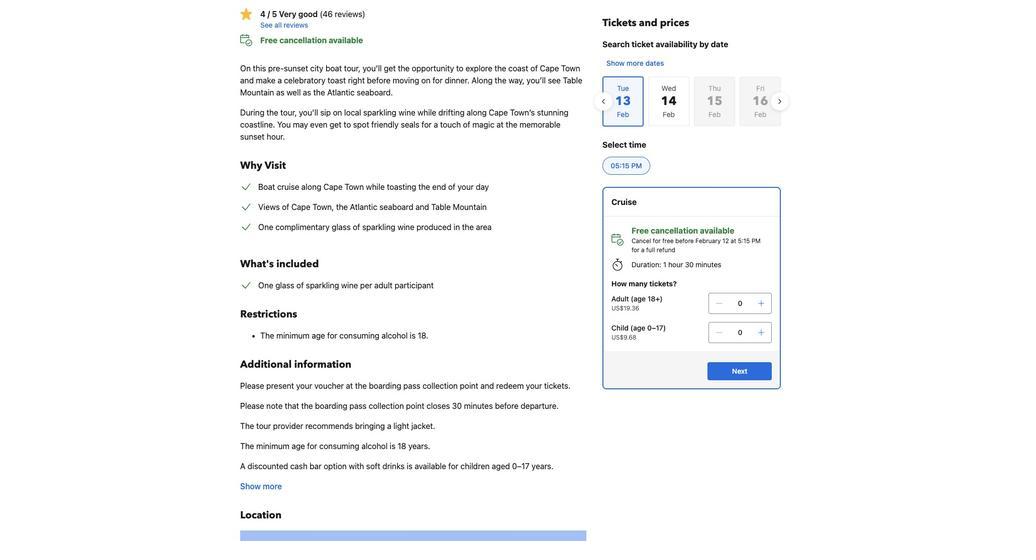 Task type: vqa. For each thing, say whether or not it's contained in the screenshot.
leftmost MY
no



Task type: describe. For each thing, give the bounding box(es) containing it.
for down 'cancel'
[[632, 246, 640, 254]]

0 vertical spatial minutes
[[696, 260, 722, 269]]

the left end
[[419, 182, 430, 192]]

refund
[[657, 246, 676, 254]]

celebratory
[[284, 76, 326, 85]]

adult
[[612, 295, 629, 303]]

the tour provider recommends bringing a light jacket.
[[240, 422, 435, 431]]

0 horizontal spatial point
[[406, 402, 425, 411]]

1 vertical spatial sparkling
[[362, 223, 396, 232]]

time
[[629, 140, 647, 149]]

1 vertical spatial atlantic
[[350, 203, 378, 212]]

16
[[753, 93, 769, 110]]

search
[[603, 40, 630, 49]]

prices
[[660, 16, 690, 30]]

of down included on the left
[[297, 281, 304, 290]]

0 vertical spatial you'll
[[363, 64, 382, 73]]

the left way,
[[495, 76, 507, 85]]

to inside on this pre-sunset city boat tour, you'll get the opportunity to explore the coast of cape town and make a celebratory toast right before moving on for dinner. along the way, you'll see table mountain as well as the atlantic seaboard.
[[456, 64, 464, 73]]

on inside on this pre-sunset city boat tour, you'll get the opportunity to explore the coast of cape town and make a celebratory toast right before moving on for dinner. along the way, you'll see table mountain as well as the atlantic seaboard.
[[422, 76, 431, 85]]

minimum for the minimum age for consuming alcohol is 18 years.
[[256, 442, 290, 451]]

14
[[661, 93, 677, 110]]

discounted
[[248, 462, 288, 471]]

views of cape town, the atlantic seaboard and table mountain
[[258, 203, 487, 212]]

5
[[272, 10, 277, 19]]

thu
[[709, 84, 721, 93]]

2 as from the left
[[303, 88, 311, 97]]

reviews)
[[335, 10, 365, 19]]

(46
[[320, 10, 333, 19]]

us$9.68
[[612, 334, 637, 341]]

many
[[629, 280, 648, 288]]

1 horizontal spatial 30
[[685, 260, 694, 269]]

moving
[[393, 76, 419, 85]]

the up you
[[267, 108, 278, 117]]

feb for 16
[[755, 110, 767, 119]]

dates
[[646, 59, 664, 67]]

cape up complimentary
[[292, 203, 311, 212]]

with
[[349, 462, 364, 471]]

voucher
[[315, 382, 344, 391]]

alcohol for 18.
[[382, 331, 408, 340]]

end
[[432, 182, 446, 192]]

cape up town,
[[324, 182, 343, 192]]

fri 16 feb
[[753, 84, 769, 119]]

complimentary
[[276, 223, 330, 232]]

memorable
[[520, 120, 561, 129]]

select
[[603, 140, 627, 149]]

views
[[258, 203, 280, 212]]

/
[[268, 10, 270, 19]]

all
[[275, 21, 282, 29]]

1 horizontal spatial your
[[458, 182, 474, 192]]

of inside during the tour, you'll sip on local sparkling wine while drifting along cape town's stunning coastline. you may even get to spot friendly seals for a touch of magic at the memorable sunset hour.
[[463, 120, 471, 129]]

cape inside during the tour, you'll sip on local sparkling wine while drifting along cape town's stunning coastline. you may even get to spot friendly seals for a touch of magic at the memorable sunset hour.
[[489, 108, 508, 117]]

1 vertical spatial wine
[[398, 223, 415, 232]]

0 horizontal spatial town
[[345, 182, 364, 192]]

very
[[279, 10, 297, 19]]

light
[[394, 422, 409, 431]]

opportunity
[[412, 64, 454, 73]]

next button
[[708, 362, 772, 381]]

one glass of sparkling wine per adult participant
[[258, 281, 434, 290]]

0 horizontal spatial collection
[[369, 402, 404, 411]]

stunning
[[537, 108, 569, 117]]

feb for 15
[[709, 110, 721, 119]]

recommends
[[305, 422, 353, 431]]

(age for 18+)
[[631, 295, 646, 303]]

boat
[[326, 64, 342, 73]]

the for the minimum age for consuming alcohol is 18.
[[260, 331, 274, 340]]

alcohol for 18
[[362, 442, 388, 451]]

right
[[348, 76, 365, 85]]

search ticket availability by date
[[603, 40, 729, 49]]

day
[[476, 182, 489, 192]]

magic
[[473, 120, 495, 129]]

the for the tour provider recommends bringing a light jacket.
[[240, 422, 254, 431]]

0 horizontal spatial at
[[346, 382, 353, 391]]

town inside on this pre-sunset city boat tour, you'll get the opportunity to explore the coast of cape town and make a celebratory toast right before moving on for dinner. along the way, you'll see table mountain as well as the atlantic seaboard.
[[561, 64, 581, 73]]

get inside during the tour, you'll sip on local sparkling wine while drifting along cape town's stunning coastline. you may even get to spot friendly seals for a touch of magic at the memorable sunset hour.
[[330, 120, 342, 129]]

the right in
[[462, 223, 474, 232]]

tour
[[256, 422, 271, 431]]

free for free cancellation available cancel for free before february 12 at 5:15 pm for a full refund
[[632, 226, 649, 235]]

for up full
[[653, 237, 661, 245]]

0–17
[[512, 462, 530, 471]]

0 horizontal spatial 30
[[452, 402, 462, 411]]

the minimum age for consuming alcohol is 18.
[[260, 331, 428, 340]]

1 vertical spatial along
[[302, 182, 322, 192]]

1 horizontal spatial glass
[[332, 223, 351, 232]]

area
[[476, 223, 492, 232]]

0 vertical spatial pass
[[404, 382, 421, 391]]

free for free cancellation available
[[260, 36, 278, 45]]

2 vertical spatial sparkling
[[306, 281, 339, 290]]

1 vertical spatial years.
[[532, 462, 554, 471]]

please present your voucher at the boarding pass collection point and redeem your tickets.
[[240, 382, 571, 391]]

aged
[[492, 462, 510, 471]]

more for show more dates
[[627, 59, 644, 67]]

note
[[266, 402, 283, 411]]

drinks
[[383, 462, 405, 471]]

0 vertical spatial collection
[[423, 382, 458, 391]]

region containing 14
[[595, 72, 789, 131]]

touch
[[440, 120, 461, 129]]

4
[[260, 10, 266, 19]]

consuming for 18.
[[340, 331, 380, 340]]

information
[[294, 358, 352, 372]]

seaboard
[[380, 203, 414, 212]]

2 horizontal spatial your
[[526, 382, 542, 391]]

1 vertical spatial glass
[[276, 281, 294, 290]]

adult
[[375, 281, 393, 290]]

feb for 14
[[663, 110, 675, 119]]

select time
[[603, 140, 647, 149]]

mountain inside on this pre-sunset city boat tour, you'll get the opportunity to explore the coast of cape town and make a celebratory toast right before moving on for dinner. along the way, you'll see table mountain as well as the atlantic seaboard.
[[240, 88, 274, 97]]

1 vertical spatial pass
[[350, 402, 367, 411]]

cruise
[[612, 198, 637, 207]]

sunset inside during the tour, you'll sip on local sparkling wine while drifting along cape town's stunning coastline. you may even get to spot friendly seals for a touch of magic at the memorable sunset hour.
[[240, 132, 265, 141]]

of right end
[[448, 182, 456, 192]]

child
[[612, 324, 629, 332]]

may
[[293, 120, 308, 129]]

the down celebratory
[[313, 88, 325, 97]]

18
[[398, 442, 406, 451]]

sip
[[320, 108, 331, 117]]

show more dates
[[607, 59, 664, 67]]

and left redeem
[[481, 382, 494, 391]]

0 horizontal spatial while
[[366, 182, 385, 192]]

atlantic inside on this pre-sunset city boat tour, you'll get the opportunity to explore the coast of cape town and make a celebratory toast right before moving on for dinner. along the way, you'll see table mountain as well as the atlantic seaboard.
[[327, 88, 355, 97]]

seals
[[401, 120, 420, 129]]

a
[[240, 462, 246, 471]]

0 horizontal spatial boarding
[[315, 402, 348, 411]]

to inside during the tour, you'll sip on local sparkling wine while drifting along cape town's stunning coastline. you may even get to spot friendly seals for a touch of magic at the memorable sunset hour.
[[344, 120, 351, 129]]

get inside on this pre-sunset city boat tour, you'll get the opportunity to explore the coast of cape town and make a celebratory toast right before moving on for dinner. along the way, you'll see table mountain as well as the atlantic seaboard.
[[384, 64, 396, 73]]

0 horizontal spatial your
[[296, 382, 312, 391]]

tour, inside on this pre-sunset city boat tour, you'll get the opportunity to explore the coast of cape town and make a celebratory toast right before moving on for dinner. along the way, you'll see table mountain as well as the atlantic seaboard.
[[344, 64, 361, 73]]

jacket.
[[412, 422, 435, 431]]

provider
[[273, 422, 303, 431]]

boat cruise along cape town while toasting the end of your day
[[258, 182, 489, 192]]

2 vertical spatial is
[[407, 462, 413, 471]]

0 vertical spatial boarding
[[369, 382, 401, 391]]

wed
[[662, 84, 676, 93]]

age for the minimum age for consuming alcohol is 18.
[[312, 331, 325, 340]]

1 horizontal spatial point
[[460, 382, 479, 391]]

coast
[[509, 64, 529, 73]]

5:15
[[738, 237, 750, 245]]

way,
[[509, 76, 525, 85]]

sunset inside on this pre-sunset city boat tour, you'll get the opportunity to explore the coast of cape town and make a celebratory toast right before moving on for dinner. along the way, you'll see table mountain as well as the atlantic seaboard.
[[284, 64, 308, 73]]

along
[[472, 76, 493, 85]]

by
[[700, 40, 709, 49]]

how many tickets?
[[612, 280, 677, 288]]

(age for 0–17)
[[631, 324, 646, 332]]

good
[[299, 10, 318, 19]]

the up moving
[[398, 64, 410, 73]]

of down "views of cape town, the atlantic seaboard and table mountain"
[[353, 223, 360, 232]]



Task type: locate. For each thing, give the bounding box(es) containing it.
0 vertical spatial available
[[329, 36, 363, 45]]

0 for child (age 0–17)
[[738, 328, 743, 337]]

this
[[253, 64, 266, 73]]

on this pre-sunset city boat tour, you'll get the opportunity to explore the coast of cape town and make a celebratory toast right before moving on for dinner. along the way, you'll see table mountain as well as the atlantic seaboard.
[[240, 64, 583, 97]]

tickets
[[603, 16, 637, 30]]

while up seals
[[418, 108, 437, 117]]

1 vertical spatial available
[[700, 226, 735, 235]]

show more button
[[240, 481, 282, 493]]

get up moving
[[384, 64, 396, 73]]

minimum up additional information
[[276, 331, 310, 340]]

before inside on this pre-sunset city boat tour, you'll get the opportunity to explore the coast of cape town and make a celebratory toast right before moving on for dinner. along the way, you'll see table mountain as well as the atlantic seaboard.
[[367, 76, 391, 85]]

1 vertical spatial 30
[[452, 402, 462, 411]]

0 vertical spatial tour,
[[344, 64, 361, 73]]

map region
[[134, 467, 649, 541]]

date
[[711, 40, 729, 49]]

hour.
[[267, 132, 285, 141]]

for left children in the left bottom of the page
[[449, 462, 459, 471]]

2 0 from the top
[[738, 328, 743, 337]]

of right touch
[[463, 120, 471, 129]]

before inside the free cancellation available cancel for free before february 12 at 5:15 pm for a full refund
[[676, 237, 694, 245]]

friendly
[[372, 120, 399, 129]]

hour
[[669, 260, 683, 269]]

show
[[607, 59, 625, 67], [240, 482, 261, 491]]

collection up closes
[[423, 382, 458, 391]]

free inside the free cancellation available cancel for free before february 12 at 5:15 pm for a full refund
[[632, 226, 649, 235]]

1 vertical spatial cancellation
[[651, 226, 698, 235]]

30 right "hour"
[[685, 260, 694, 269]]

on right sip
[[333, 108, 342, 117]]

collection up "light"
[[369, 402, 404, 411]]

free cancellation available
[[260, 36, 363, 45]]

pre-
[[268, 64, 284, 73]]

0 vertical spatial get
[[384, 64, 396, 73]]

0 vertical spatial point
[[460, 382, 479, 391]]

2 horizontal spatial you'll
[[527, 76, 546, 85]]

get down sip
[[330, 120, 342, 129]]

of inside on this pre-sunset city boat tour, you'll get the opportunity to explore the coast of cape town and make a celebratory toast right before moving on for dinner. along the way, you'll see table mountain as well as the atlantic seaboard.
[[531, 64, 538, 73]]

at right voucher
[[346, 382, 353, 391]]

1 vertical spatial alcohol
[[362, 442, 388, 451]]

glass down what's included
[[276, 281, 294, 290]]

at right magic
[[497, 120, 504, 129]]

years. right 18
[[409, 442, 430, 451]]

and inside on this pre-sunset city boat tour, you'll get the opportunity to explore the coast of cape town and make a celebratory toast right before moving on for dinner. along the way, you'll see table mountain as well as the atlantic seaboard.
[[240, 76, 254, 85]]

closes
[[427, 402, 450, 411]]

cancellation for free cancellation available cancel for free before february 12 at 5:15 pm for a full refund
[[651, 226, 698, 235]]

is
[[410, 331, 416, 340], [390, 442, 396, 451], [407, 462, 413, 471]]

local
[[344, 108, 361, 117]]

table inside on this pre-sunset city boat tour, you'll get the opportunity to explore the coast of cape town and make a celebratory toast right before moving on for dinner. along the way, you'll see table mountain as well as the atlantic seaboard.
[[563, 76, 583, 85]]

0 vertical spatial please
[[240, 382, 264, 391]]

pm right 05:15
[[632, 161, 642, 170]]

1 0 from the top
[[738, 299, 743, 308]]

show down search
[[607, 59, 625, 67]]

cape inside on this pre-sunset city boat tour, you'll get the opportunity to explore the coast of cape town and make a celebratory toast right before moving on for dinner. along the way, you'll see table mountain as well as the atlantic seaboard.
[[540, 64, 559, 73]]

0 horizontal spatial pass
[[350, 402, 367, 411]]

1 vertical spatial mountain
[[453, 203, 487, 212]]

1 vertical spatial more
[[263, 482, 282, 491]]

and
[[639, 16, 658, 30], [240, 76, 254, 85], [416, 203, 429, 212], [481, 382, 494, 391]]

1 horizontal spatial get
[[384, 64, 396, 73]]

12
[[723, 237, 729, 245]]

the right that
[[301, 402, 313, 411]]

age for the minimum age for consuming alcohol is 18 years.
[[292, 442, 305, 451]]

1 please from the top
[[240, 382, 264, 391]]

is left 18.
[[410, 331, 416, 340]]

0 horizontal spatial feb
[[663, 110, 675, 119]]

that
[[285, 402, 299, 411]]

please note that the boarding pass collection point closes 30 minutes before departure.
[[240, 402, 559, 411]]

one for one complimentary glass of sparkling wine produced in the area
[[258, 223, 273, 232]]

of right views
[[282, 203, 289, 212]]

wine down "seaboard"
[[398, 223, 415, 232]]

alcohol
[[382, 331, 408, 340], [362, 442, 388, 451]]

included
[[276, 257, 319, 271]]

region
[[595, 72, 789, 131]]

cape
[[540, 64, 559, 73], [489, 108, 508, 117], [324, 182, 343, 192], [292, 203, 311, 212]]

15
[[707, 93, 723, 110]]

a down pre- at the top left
[[278, 76, 282, 85]]

on
[[240, 64, 251, 73]]

minutes
[[696, 260, 722, 269], [464, 402, 493, 411]]

minutes right closes
[[464, 402, 493, 411]]

05:15 pm
[[611, 161, 642, 170]]

0 horizontal spatial glass
[[276, 281, 294, 290]]

the left coast
[[495, 64, 507, 73]]

0 horizontal spatial more
[[263, 482, 282, 491]]

1 horizontal spatial mountain
[[453, 203, 487, 212]]

minimum for the minimum age for consuming alcohol is 18.
[[276, 331, 310, 340]]

additional information
[[240, 358, 352, 372]]

0 horizontal spatial sunset
[[240, 132, 265, 141]]

1 vertical spatial show
[[240, 482, 261, 491]]

1 horizontal spatial cancellation
[[651, 226, 698, 235]]

1 vertical spatial minutes
[[464, 402, 493, 411]]

why visit
[[240, 159, 286, 172]]

age up cash
[[292, 442, 305, 451]]

town up stunning
[[561, 64, 581, 73]]

0 horizontal spatial on
[[333, 108, 342, 117]]

more left dates at the top right of page
[[627, 59, 644, 67]]

how
[[612, 280, 627, 288]]

2 vertical spatial before
[[495, 402, 519, 411]]

1 horizontal spatial while
[[418, 108, 437, 117]]

available for free cancellation available cancel for free before february 12 at 5:15 pm for a full refund
[[700, 226, 735, 235]]

0 horizontal spatial along
[[302, 182, 322, 192]]

toasting
[[387, 182, 417, 192]]

see
[[548, 76, 561, 85]]

to up dinner. on the top
[[456, 64, 464, 73]]

1 horizontal spatial pm
[[752, 237, 761, 245]]

0 horizontal spatial tour,
[[281, 108, 297, 117]]

1 vertical spatial please
[[240, 402, 264, 411]]

and up 'produced'
[[416, 203, 429, 212]]

sparkling inside during the tour, you'll sip on local sparkling wine while drifting along cape town's stunning coastline. you may even get to spot friendly seals for a touch of magic at the memorable sunset hour.
[[363, 108, 397, 117]]

1 vertical spatial minimum
[[256, 442, 290, 451]]

fri
[[757, 84, 765, 93]]

point up jacket. on the bottom left of page
[[406, 402, 425, 411]]

glass
[[332, 223, 351, 232], [276, 281, 294, 290]]

0 vertical spatial 30
[[685, 260, 694, 269]]

1 horizontal spatial boarding
[[369, 382, 401, 391]]

1 vertical spatial age
[[292, 442, 305, 451]]

pass up "please note that the boarding pass collection point closes 30 minutes before departure."
[[404, 382, 421, 391]]

available
[[329, 36, 363, 45], [700, 226, 735, 235], [415, 462, 446, 471]]

you'll left see
[[527, 76, 546, 85]]

(age inside child (age 0–17) us$9.68
[[631, 324, 646, 332]]

collection
[[423, 382, 458, 391], [369, 402, 404, 411]]

minimum
[[276, 331, 310, 340], [256, 442, 290, 451]]

one down views
[[258, 223, 273, 232]]

0 vertical spatial 0
[[738, 299, 743, 308]]

at inside the free cancellation available cancel for free before february 12 at 5:15 pm for a full refund
[[731, 237, 737, 245]]

0 vertical spatial minimum
[[276, 331, 310, 340]]

1 horizontal spatial pass
[[404, 382, 421, 391]]

duration:
[[632, 260, 662, 269]]

0 vertical spatial age
[[312, 331, 325, 340]]

1 horizontal spatial more
[[627, 59, 644, 67]]

for up "bar"
[[307, 442, 317, 451]]

even
[[310, 120, 328, 129]]

you'll up right
[[363, 64, 382, 73]]

show for show more
[[240, 482, 261, 491]]

at inside during the tour, you'll sip on local sparkling wine while drifting along cape town's stunning coastline. you may even get to spot friendly seals for a touch of magic at the memorable sunset hour.
[[497, 120, 504, 129]]

0
[[738, 299, 743, 308], [738, 328, 743, 337]]

1 horizontal spatial table
[[563, 76, 583, 85]]

2 vertical spatial wine
[[341, 281, 358, 290]]

cancellation up free at the top right of the page
[[651, 226, 698, 235]]

2 please from the top
[[240, 402, 264, 411]]

availability
[[656, 40, 698, 49]]

at right 12 in the right top of the page
[[731, 237, 737, 245]]

boarding up recommends
[[315, 402, 348, 411]]

show for show more dates
[[607, 59, 625, 67]]

0 for adult (age 18+)
[[738, 299, 743, 308]]

tour, inside during the tour, you'll sip on local sparkling wine while drifting along cape town's stunning coastline. you may even get to spot friendly seals for a touch of magic at the memorable sunset hour.
[[281, 108, 297, 117]]

the left tour
[[240, 422, 254, 431]]

atlantic down 'boat cruise along cape town while toasting the end of your day'
[[350, 203, 378, 212]]

free cancellation available cancel for free before february 12 at 5:15 pm for a full refund
[[632, 226, 761, 254]]

(age up "us$9.68"
[[631, 324, 646, 332]]

soft
[[366, 462, 381, 471]]

glass down town,
[[332, 223, 351, 232]]

the right voucher
[[355, 382, 367, 391]]

1 vertical spatial one
[[258, 281, 273, 290]]

30 right closes
[[452, 402, 462, 411]]

0 horizontal spatial show
[[240, 482, 261, 491]]

2 horizontal spatial before
[[676, 237, 694, 245]]

the up a
[[240, 442, 254, 451]]

show inside show more dates button
[[607, 59, 625, 67]]

1 horizontal spatial you'll
[[363, 64, 382, 73]]

please for please present your voucher at the boarding pass collection point and redeem your tickets.
[[240, 382, 264, 391]]

of
[[531, 64, 538, 73], [463, 120, 471, 129], [448, 182, 456, 192], [282, 203, 289, 212], [353, 223, 360, 232], [297, 281, 304, 290]]

1 one from the top
[[258, 223, 273, 232]]

a left touch
[[434, 120, 438, 129]]

tickets?
[[650, 280, 677, 288]]

1 vertical spatial get
[[330, 120, 342, 129]]

1 vertical spatial before
[[676, 237, 694, 245]]

tour, up you
[[281, 108, 297, 117]]

sparkling up friendly
[[363, 108, 397, 117]]

0 vertical spatial the
[[260, 331, 274, 340]]

a left "light"
[[387, 422, 392, 431]]

(age inside adult (age 18+) us$19.36
[[631, 295, 646, 303]]

free down see
[[260, 36, 278, 45]]

alcohol left 18.
[[382, 331, 408, 340]]

is right drinks
[[407, 462, 413, 471]]

feb inside wed 14 feb
[[663, 110, 675, 119]]

present
[[266, 382, 294, 391]]

a inside the free cancellation available cancel for free before february 12 at 5:15 pm for a full refund
[[642, 246, 645, 254]]

feb inside thu 15 feb
[[709, 110, 721, 119]]

0 horizontal spatial minutes
[[464, 402, 493, 411]]

1 horizontal spatial age
[[312, 331, 325, 340]]

is for 18
[[390, 442, 396, 451]]

coastline.
[[240, 120, 275, 129]]

30
[[685, 260, 694, 269], [452, 402, 462, 411]]

1 vertical spatial tour,
[[281, 108, 297, 117]]

as down celebratory
[[303, 88, 311, 97]]

boarding
[[369, 382, 401, 391], [315, 402, 348, 411]]

2 vertical spatial at
[[346, 382, 353, 391]]

before right free at the top right of the page
[[676, 237, 694, 245]]

a inside during the tour, you'll sip on local sparkling wine while drifting along cape town's stunning coastline. you may even get to spot friendly seals for a touch of magic at the memorable sunset hour.
[[434, 120, 438, 129]]

available inside the free cancellation available cancel for free before february 12 at 5:15 pm for a full refund
[[700, 226, 735, 235]]

pm inside the free cancellation available cancel for free before february 12 at 5:15 pm for a full refund
[[752, 237, 761, 245]]

18+)
[[648, 295, 663, 303]]

more down discounted
[[263, 482, 282, 491]]

(age
[[631, 295, 646, 303], [631, 324, 646, 332]]

pass up the bringing
[[350, 402, 367, 411]]

atlantic
[[327, 88, 355, 97], [350, 203, 378, 212]]

cash
[[290, 462, 308, 471]]

city
[[310, 64, 324, 73]]

0 horizontal spatial before
[[367, 76, 391, 85]]

1 horizontal spatial before
[[495, 402, 519, 411]]

please for please note that the boarding pass collection point closes 30 minutes before departure.
[[240, 402, 264, 411]]

cancellation
[[280, 36, 327, 45], [651, 226, 698, 235]]

alcohol up soft
[[362, 442, 388, 451]]

0 horizontal spatial you'll
[[299, 108, 318, 117]]

0 horizontal spatial to
[[344, 120, 351, 129]]

sunset up celebratory
[[284, 64, 308, 73]]

sunset down coastline.
[[240, 132, 265, 141]]

0 horizontal spatial get
[[330, 120, 342, 129]]

0 vertical spatial at
[[497, 120, 504, 129]]

your
[[458, 182, 474, 192], [296, 382, 312, 391], [526, 382, 542, 391]]

and up ticket
[[639, 16, 658, 30]]

2 vertical spatial you'll
[[299, 108, 318, 117]]

a inside on this pre-sunset city boat tour, you'll get the opportunity to explore the coast of cape town and make a celebratory toast right before moving on for dinner. along the way, you'll see table mountain as well as the atlantic seaboard.
[[278, 76, 282, 85]]

boarding up "please note that the boarding pass collection point closes 30 minutes before departure."
[[369, 382, 401, 391]]

children
[[461, 462, 490, 471]]

feb inside fri 16 feb
[[755, 110, 767, 119]]

as left 'well'
[[276, 88, 285, 97]]

1 vertical spatial town
[[345, 182, 364, 192]]

available right drinks
[[415, 462, 446, 471]]

at
[[497, 120, 504, 129], [731, 237, 737, 245], [346, 382, 353, 391]]

along inside during the tour, you'll sip on local sparkling wine while drifting along cape town's stunning coastline. you may even get to spot friendly seals for a touch of magic at the memorable sunset hour.
[[467, 108, 487, 117]]

mountain
[[240, 88, 274, 97], [453, 203, 487, 212]]

1 vertical spatial (age
[[631, 324, 646, 332]]

1 horizontal spatial as
[[303, 88, 311, 97]]

1 horizontal spatial available
[[415, 462, 446, 471]]

consuming
[[340, 331, 380, 340], [319, 442, 360, 451]]

0 horizontal spatial pm
[[632, 161, 642, 170]]

one for one glass of sparkling wine per adult participant
[[258, 281, 273, 290]]

as
[[276, 88, 285, 97], [303, 88, 311, 97]]

2 one from the top
[[258, 281, 273, 290]]

the for the minimum age for consuming alcohol is 18 years.
[[240, 442, 254, 451]]

on inside during the tour, you'll sip on local sparkling wine while drifting along cape town's stunning coastline. you may even get to spot friendly seals for a touch of magic at the memorable sunset hour.
[[333, 108, 342, 117]]

sparkling down included on the left
[[306, 281, 339, 290]]

of right coast
[[531, 64, 538, 73]]

see all reviews button
[[260, 20, 587, 30]]

1 horizontal spatial to
[[456, 64, 464, 73]]

thu 15 feb
[[707, 84, 723, 119]]

2 feb from the left
[[709, 110, 721, 119]]

show down a
[[240, 482, 261, 491]]

during
[[240, 108, 265, 117]]

3 feb from the left
[[755, 110, 767, 119]]

years. right 0–17
[[532, 462, 554, 471]]

1 feb from the left
[[663, 110, 675, 119]]

1 horizontal spatial at
[[497, 120, 504, 129]]

0 vertical spatial sparkling
[[363, 108, 397, 117]]

town,
[[313, 203, 334, 212]]

table right see
[[563, 76, 583, 85]]

your down additional information
[[296, 382, 312, 391]]

1 as from the left
[[276, 88, 285, 97]]

1 horizontal spatial feb
[[709, 110, 721, 119]]

before up seaboard.
[[367, 76, 391, 85]]

minutes down february
[[696, 260, 722, 269]]

point left redeem
[[460, 382, 479, 391]]

please
[[240, 382, 264, 391], [240, 402, 264, 411]]

tour, up right
[[344, 64, 361, 73]]

for up information
[[327, 331, 338, 340]]

1 vertical spatial table
[[431, 203, 451, 212]]

available for free cancellation available
[[329, 36, 363, 45]]

0 vertical spatial alcohol
[[382, 331, 408, 340]]

for inside on this pre-sunset city boat tour, you'll get the opportunity to explore the coast of cape town and make a celebratory toast right before moving on for dinner. along the way, you'll see table mountain as well as the atlantic seaboard.
[[433, 76, 443, 85]]

full
[[647, 246, 655, 254]]

the down 'town's'
[[506, 120, 518, 129]]

0 vertical spatial wine
[[399, 108, 416, 117]]

along up magic
[[467, 108, 487, 117]]

wine up seals
[[399, 108, 416, 117]]

show more
[[240, 482, 282, 491]]

0 vertical spatial sunset
[[284, 64, 308, 73]]

location
[[240, 509, 282, 522]]

the
[[398, 64, 410, 73], [495, 64, 507, 73], [495, 76, 507, 85], [313, 88, 325, 97], [267, 108, 278, 117], [506, 120, 518, 129], [419, 182, 430, 192], [336, 203, 348, 212], [462, 223, 474, 232], [355, 382, 367, 391], [301, 402, 313, 411]]

1 horizontal spatial along
[[467, 108, 487, 117]]

0 vertical spatial glass
[[332, 223, 351, 232]]

the right town,
[[336, 203, 348, 212]]

february
[[696, 237, 721, 245]]

dinner.
[[445, 76, 470, 85]]

free up 'cancel'
[[632, 226, 649, 235]]

0 vertical spatial show
[[607, 59, 625, 67]]

for down 'opportunity'
[[433, 76, 443, 85]]

1
[[664, 260, 667, 269]]

2 horizontal spatial feb
[[755, 110, 767, 119]]

consuming for 18
[[319, 442, 360, 451]]

you'll inside during the tour, you'll sip on local sparkling wine while drifting along cape town's stunning coastline. you may even get to spot friendly seals for a touch of magic at the memorable sunset hour.
[[299, 108, 318, 117]]

more for show more
[[263, 482, 282, 491]]

available down reviews)
[[329, 36, 363, 45]]

0 vertical spatial atlantic
[[327, 88, 355, 97]]

0 vertical spatial pm
[[632, 161, 642, 170]]

0 vertical spatial along
[[467, 108, 487, 117]]

0 vertical spatial town
[[561, 64, 581, 73]]

one complimentary glass of sparkling wine produced in the area
[[258, 223, 492, 232]]

participant
[[395, 281, 434, 290]]

toast
[[328, 76, 346, 85]]

4 / 5 very good (46 reviews) see all reviews
[[260, 10, 365, 29]]

redeem
[[496, 382, 524, 391]]

sunset
[[284, 64, 308, 73], [240, 132, 265, 141]]

consuming up information
[[340, 331, 380, 340]]

1 horizontal spatial on
[[422, 76, 431, 85]]

show inside show more button
[[240, 482, 261, 491]]

0 vertical spatial years.
[[409, 442, 430, 451]]

1 vertical spatial point
[[406, 402, 425, 411]]

for inside during the tour, you'll sip on local sparkling wine while drifting along cape town's stunning coastline. you may even get to spot friendly seals for a touch of magic at the memorable sunset hour.
[[422, 120, 432, 129]]

while up "views of cape town, the atlantic seaboard and table mountain"
[[366, 182, 385, 192]]

cancellation for free cancellation available
[[280, 36, 327, 45]]

town up "views of cape town, the atlantic seaboard and table mountain"
[[345, 182, 364, 192]]

cancellation inside the free cancellation available cancel for free before february 12 at 5:15 pm for a full refund
[[651, 226, 698, 235]]

next
[[732, 367, 748, 376]]

(age down many
[[631, 295, 646, 303]]

town
[[561, 64, 581, 73], [345, 182, 364, 192]]

0 horizontal spatial cancellation
[[280, 36, 327, 45]]

wine inside during the tour, you'll sip on local sparkling wine while drifting along cape town's stunning coastline. you may even get to spot friendly seals for a touch of magic at the memorable sunset hour.
[[399, 108, 416, 117]]

0 horizontal spatial age
[[292, 442, 305, 451]]

cape up see
[[540, 64, 559, 73]]

0 vertical spatial more
[[627, 59, 644, 67]]

0 horizontal spatial free
[[260, 36, 278, 45]]

to down local
[[344, 120, 351, 129]]

your up departure. at the bottom of page
[[526, 382, 542, 391]]

one down what's on the left of the page
[[258, 281, 273, 290]]

is for 18.
[[410, 331, 416, 340]]

1 vertical spatial on
[[333, 108, 342, 117]]

1 vertical spatial pm
[[752, 237, 761, 245]]

cancel
[[632, 237, 651, 245]]

1 vertical spatial the
[[240, 422, 254, 431]]

while inside during the tour, you'll sip on local sparkling wine while drifting along cape town's stunning coastline. you may even get to spot friendly seals for a touch of magic at the memorable sunset hour.
[[418, 108, 437, 117]]

your left the day
[[458, 182, 474, 192]]

a discounted cash bar option with soft drinks is available for children aged 0–17 years.
[[240, 462, 554, 471]]

before down redeem
[[495, 402, 519, 411]]

0 vertical spatial (age
[[631, 295, 646, 303]]

along right cruise
[[302, 182, 322, 192]]



